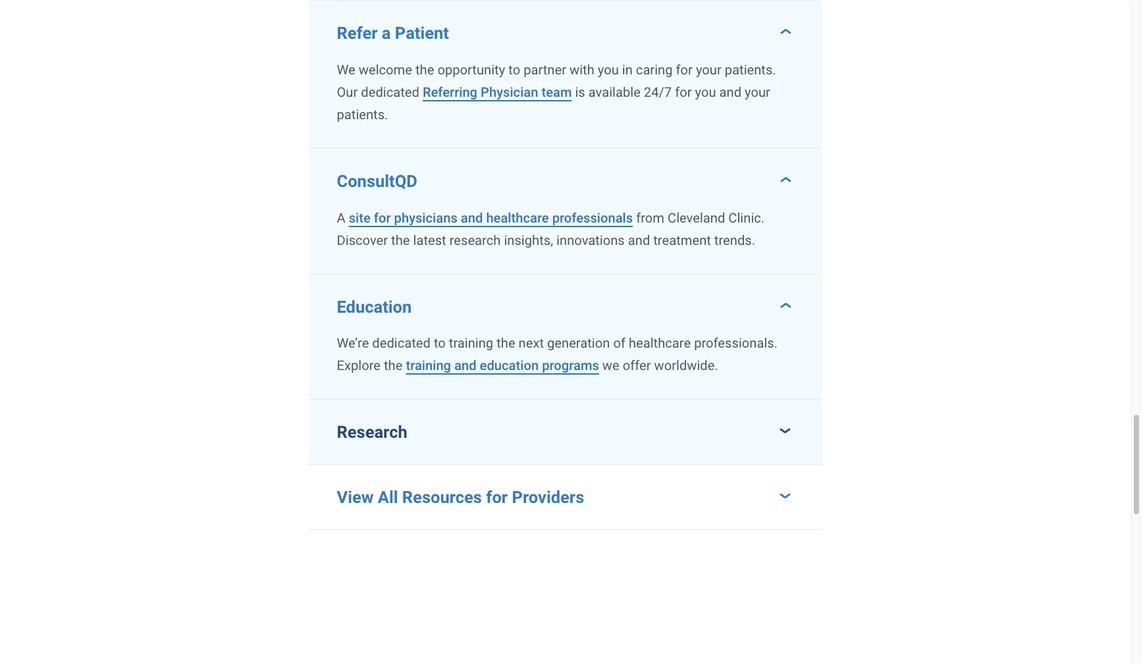 Task type: describe. For each thing, give the bounding box(es) containing it.
latest
[[413, 232, 446, 248]]

view
[[337, 488, 374, 507]]

you inside is available 24/7 for you and your patients.
[[695, 84, 716, 100]]

is available 24/7 for you and your patients.
[[337, 84, 771, 122]]

is
[[575, 84, 585, 100]]

0 vertical spatial healthcare
[[486, 210, 549, 226]]

of
[[614, 336, 626, 351]]

treatment
[[654, 232, 711, 248]]

education tab
[[309, 274, 823, 322]]

tab list containing refer a patient
[[309, 0, 823, 531]]

a site for physicians and healthcare professionals
[[337, 210, 633, 226]]

consultqd tab
[[309, 149, 823, 196]]

healthcare inside the we're dedicated to training the next generation of healthcare professionals. explore the
[[629, 336, 691, 351]]

research tab
[[309, 400, 823, 465]]

patient
[[395, 23, 449, 43]]

our
[[337, 84, 358, 100]]

from cleveland clinic. discover the latest research insights, innovations and treatment trends.
[[337, 210, 765, 248]]

we're dedicated to training the next generation of healthcare professionals. explore the
[[337, 336, 778, 374]]

to inside we welcome the opportunity to partner with you in caring for your patients. our dedicated
[[509, 62, 521, 77]]

view all resources for providers
[[337, 488, 584, 507]]

a
[[382, 23, 391, 43]]

innovations
[[557, 232, 625, 248]]

insights,
[[504, 232, 553, 248]]

professionals.
[[694, 336, 778, 351]]

the right "explore"
[[384, 358, 403, 374]]

referring
[[423, 84, 478, 100]]

24/7
[[644, 84, 672, 100]]

and inside is available 24/7 for you and your patients.
[[720, 84, 742, 100]]

generation
[[547, 336, 610, 351]]

programs
[[542, 358, 599, 374]]

education
[[480, 358, 539, 374]]

discover
[[337, 232, 388, 248]]

a
[[337, 210, 346, 226]]

referring physician team
[[423, 84, 572, 100]]

site for physicians and healthcare professionals link
[[349, 210, 633, 226]]

refer a patient tab
[[309, 0, 823, 48]]

resources
[[402, 488, 482, 507]]

consultqd
[[337, 171, 418, 191]]

for inside we welcome the opportunity to partner with you in caring for your patients. our dedicated
[[676, 62, 693, 77]]

providers
[[512, 488, 584, 507]]

referring physician team link
[[423, 84, 572, 100]]

partner
[[524, 62, 567, 77]]

training inside the we're dedicated to training the next generation of healthcare professionals. explore the
[[449, 336, 494, 351]]

for right site
[[374, 210, 391, 226]]

dedicated inside the we're dedicated to training the next generation of healthcare professionals. explore the
[[372, 336, 431, 351]]

team
[[542, 84, 572, 100]]

training and education programs we offer worldwide.
[[406, 358, 719, 374]]



Task type: vqa. For each thing, say whether or not it's contained in the screenshot.


Task type: locate. For each thing, give the bounding box(es) containing it.
the left latest
[[391, 232, 410, 248]]

0 horizontal spatial your
[[696, 62, 722, 77]]

offer
[[623, 358, 651, 374]]

refer
[[337, 23, 378, 43]]

1 horizontal spatial patients.
[[725, 62, 776, 77]]

0 horizontal spatial to
[[434, 336, 446, 351]]

for inside is available 24/7 for you and your patients.
[[675, 84, 692, 100]]

refer a patient
[[337, 23, 449, 43]]

healthcare up insights,
[[486, 210, 549, 226]]

welcome
[[359, 62, 412, 77]]

0 vertical spatial training
[[449, 336, 494, 351]]

trends.
[[715, 232, 756, 248]]

training
[[449, 336, 494, 351], [406, 358, 451, 374]]

patients. inside is available 24/7 for you and your patients.
[[337, 106, 388, 122]]

dedicated down education
[[372, 336, 431, 351]]

to
[[509, 62, 521, 77], [434, 336, 446, 351]]

available
[[589, 84, 641, 100]]

for
[[676, 62, 693, 77], [675, 84, 692, 100], [374, 210, 391, 226], [486, 488, 508, 507]]

all
[[378, 488, 398, 507]]

in
[[622, 62, 633, 77]]

dedicated down welcome
[[361, 84, 420, 100]]

you inside we welcome the opportunity to partner with you in caring for your patients. our dedicated
[[598, 62, 619, 77]]

the up referring
[[416, 62, 434, 77]]

your inside we welcome the opportunity to partner with you in caring for your patients. our dedicated
[[696, 62, 722, 77]]

patients. inside we welcome the opportunity to partner with you in caring for your patients. our dedicated
[[725, 62, 776, 77]]

you right the 24/7 at top right
[[695, 84, 716, 100]]

0 horizontal spatial patients.
[[337, 106, 388, 122]]

the up education
[[497, 336, 516, 351]]

for left providers
[[486, 488, 508, 507]]

and inside the from cleveland clinic. discover the latest research insights, innovations and treatment trends.
[[628, 232, 650, 248]]

your
[[696, 62, 722, 77], [745, 84, 771, 100]]

0 horizontal spatial you
[[598, 62, 619, 77]]

we
[[603, 358, 620, 374]]

you left in on the right
[[598, 62, 619, 77]]

next
[[519, 336, 544, 351]]

worldwide.
[[654, 358, 719, 374]]

view all resources for providers tab
[[309, 465, 823, 530]]

research
[[337, 423, 408, 442]]

1 vertical spatial training
[[406, 358, 451, 374]]

site
[[349, 210, 371, 226]]

1 horizontal spatial to
[[509, 62, 521, 77]]

1 vertical spatial your
[[745, 84, 771, 100]]

for inside tab
[[486, 488, 508, 507]]

the inside the from cleveland clinic. discover the latest research insights, innovations and treatment trends.
[[391, 232, 410, 248]]

research
[[450, 232, 501, 248]]

0 vertical spatial patients.
[[725, 62, 776, 77]]

the inside we welcome the opportunity to partner with you in caring for your patients. our dedicated
[[416, 62, 434, 77]]

explore
[[337, 358, 381, 374]]

opportunity
[[438, 62, 505, 77]]

tab list
[[309, 0, 823, 531]]

0 vertical spatial to
[[509, 62, 521, 77]]

clinic.
[[729, 210, 765, 226]]

training and education programs link
[[406, 358, 599, 374]]

1 vertical spatial dedicated
[[372, 336, 431, 351]]

0 vertical spatial your
[[696, 62, 722, 77]]

to inside the we're dedicated to training the next generation of healthcare professionals. explore the
[[434, 336, 446, 351]]

1 horizontal spatial you
[[695, 84, 716, 100]]

physicians
[[394, 210, 458, 226]]

0 vertical spatial you
[[598, 62, 619, 77]]

1 horizontal spatial healthcare
[[629, 336, 691, 351]]

professionals
[[552, 210, 633, 226]]

with
[[570, 62, 595, 77]]

education
[[337, 297, 412, 317]]

we
[[337, 62, 356, 77]]

1 vertical spatial patients.
[[337, 106, 388, 122]]

your inside is available 24/7 for you and your patients.
[[745, 84, 771, 100]]

for right caring
[[676, 62, 693, 77]]

1 vertical spatial you
[[695, 84, 716, 100]]

0 vertical spatial dedicated
[[361, 84, 420, 100]]

dedicated
[[361, 84, 420, 100], [372, 336, 431, 351]]

healthcare
[[486, 210, 549, 226], [629, 336, 691, 351]]

you
[[598, 62, 619, 77], [695, 84, 716, 100]]

dedicated inside we welcome the opportunity to partner with you in caring for your patients. our dedicated
[[361, 84, 420, 100]]

caring
[[636, 62, 673, 77]]

1 vertical spatial healthcare
[[629, 336, 691, 351]]

we're
[[337, 336, 369, 351]]

and
[[720, 84, 742, 100], [461, 210, 483, 226], [628, 232, 650, 248], [455, 358, 477, 374]]

from
[[636, 210, 665, 226]]

1 vertical spatial to
[[434, 336, 446, 351]]

the
[[416, 62, 434, 77], [391, 232, 410, 248], [497, 336, 516, 351], [384, 358, 403, 374]]

patients.
[[725, 62, 776, 77], [337, 106, 388, 122]]

1 horizontal spatial your
[[745, 84, 771, 100]]

healthcare up offer
[[629, 336, 691, 351]]

0 horizontal spatial healthcare
[[486, 210, 549, 226]]

cleveland
[[668, 210, 725, 226]]

for right the 24/7 at top right
[[675, 84, 692, 100]]

we welcome the opportunity to partner with you in caring for your patients. our dedicated
[[337, 62, 776, 100]]

physician
[[481, 84, 538, 100]]



